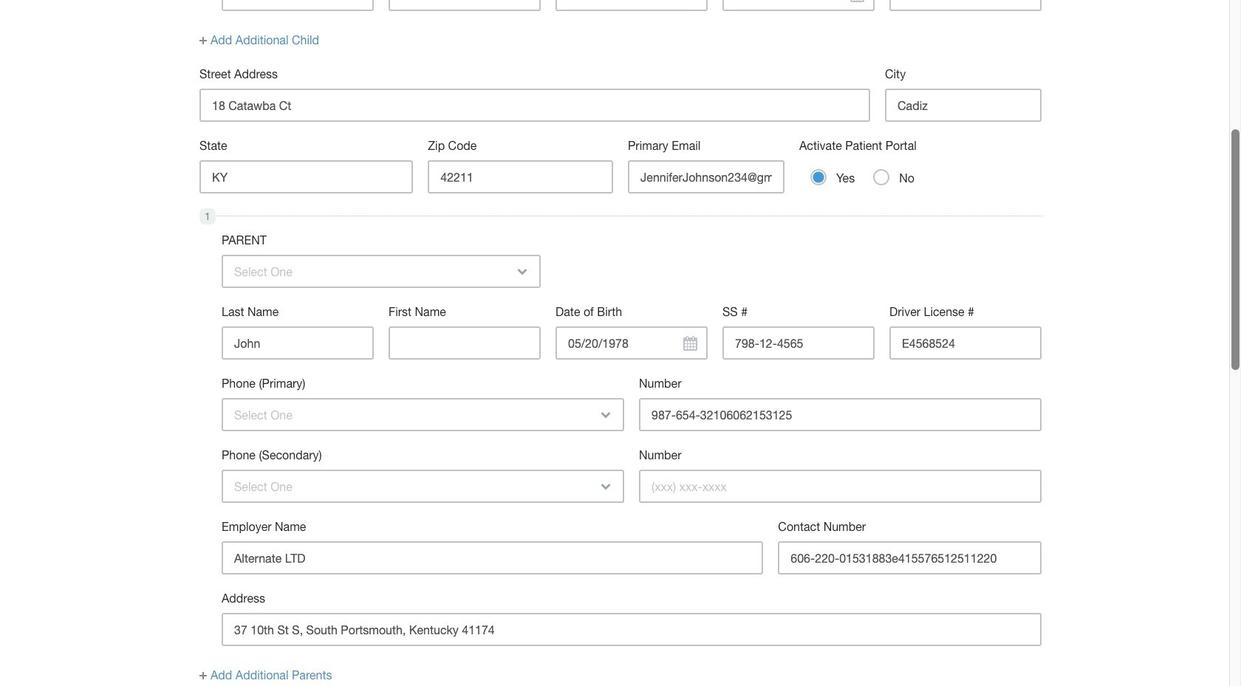 Task type: describe. For each thing, give the bounding box(es) containing it.
Street / City / State / Zip Code text field
[[222, 614, 1042, 647]]

1 vertical spatial mm/dd/yyyy text field
[[556, 327, 708, 360]]

0 vertical spatial (xxx) xxx-xxxx number field
[[639, 399, 1042, 432]]

1 vertical spatial (xxx) xxx-xxxx number field
[[639, 470, 1042, 504]]



Task type: locate. For each thing, give the bounding box(es) containing it.
0 horizontal spatial mm/dd/yyyy text field
[[556, 327, 708, 360]]

0 vertical spatial mm/dd/yyyy text field
[[723, 0, 875, 11]]

None text field
[[389, 0, 541, 11], [200, 89, 871, 122], [428, 161, 613, 194], [723, 327, 875, 360], [389, 0, 541, 11], [200, 89, 871, 122], [428, 161, 613, 194], [723, 327, 875, 360]]

None text field
[[222, 0, 374, 11], [556, 0, 708, 11], [886, 89, 1042, 122], [200, 161, 413, 194], [222, 327, 374, 360], [389, 327, 541, 360], [890, 327, 1042, 360], [222, 542, 764, 575], [222, 0, 374, 11], [556, 0, 708, 11], [886, 89, 1042, 122], [200, 161, 413, 194], [222, 327, 374, 360], [389, 327, 541, 360], [890, 327, 1042, 360], [222, 542, 764, 575]]

MM/DD/YYYY text field
[[723, 0, 875, 11], [556, 327, 708, 360]]

1 horizontal spatial mm/dd/yyyy text field
[[723, 0, 875, 11]]

(xxx) xxx-xxxx number field
[[639, 399, 1042, 432], [639, 470, 1042, 504], [779, 542, 1042, 575]]

2 vertical spatial (xxx) xxx-xxxx number field
[[779, 542, 1042, 575]]

example@domain.com text field
[[628, 161, 785, 194]]



Task type: vqa. For each thing, say whether or not it's contained in the screenshot.
$ text field
no



